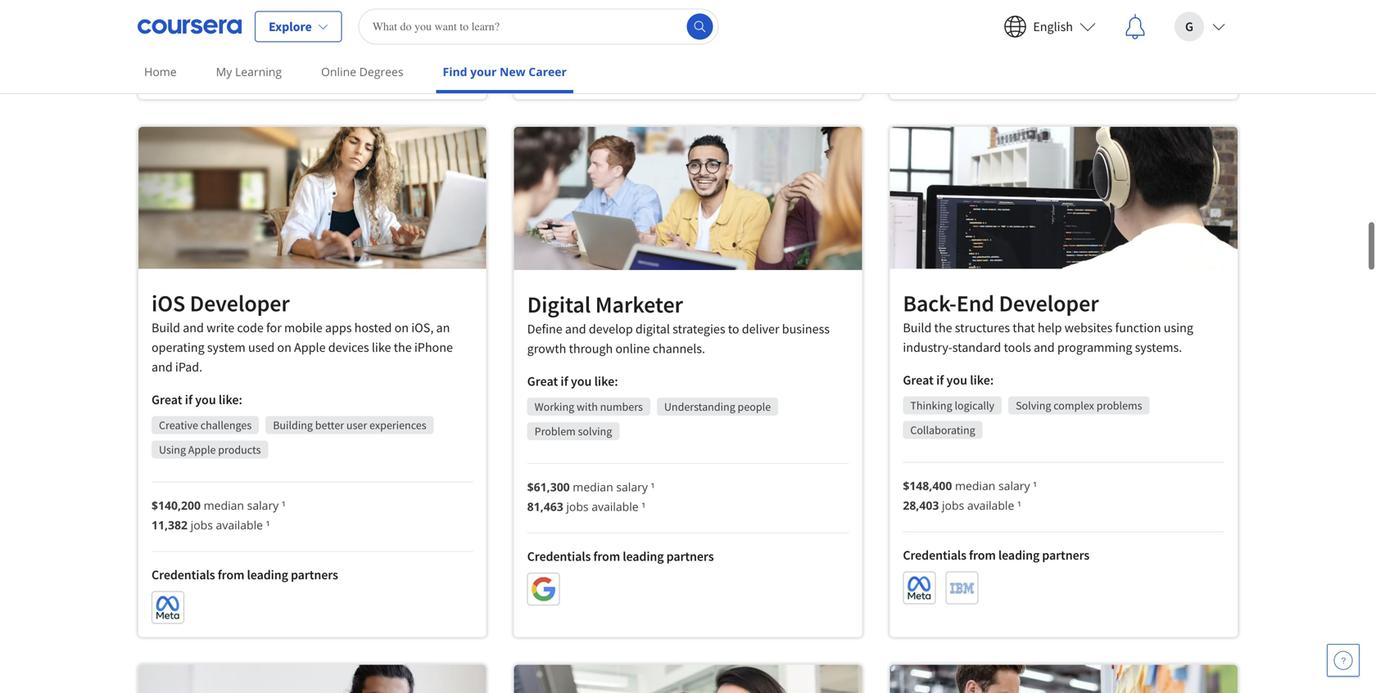 Task type: describe. For each thing, give the bounding box(es) containing it.
available for define
[[592, 499, 639, 515]]

developer inside back-end developer build the structures that help websites function using industry-standard tools and programming systems.
[[999, 289, 1099, 318]]

great for ios developer
[[152, 392, 182, 409]]

available for developer
[[968, 498, 1015, 514]]

tools
[[1004, 340, 1031, 356]]

used
[[248, 340, 275, 356]]

solving
[[1016, 399, 1052, 413]]

salary for build
[[247, 498, 279, 514]]

devices
[[328, 340, 369, 356]]

marketer
[[595, 290, 683, 319]]

an
[[436, 320, 450, 336]]

function
[[1116, 320, 1161, 336]]

2 credentials from leading partners button from the left
[[513, 0, 863, 100]]

jobs for build
[[191, 518, 213, 534]]

building
[[273, 418, 313, 433]]

solving complex problems
[[1016, 399, 1143, 413]]

products
[[218, 443, 261, 458]]

available for build
[[216, 518, 263, 534]]

if for build
[[185, 392, 193, 409]]

you for developer
[[947, 373, 968, 389]]

challenges
[[201, 418, 252, 433]]

$140,200 median salary ¹ 11,382 jobs available ¹
[[152, 498, 286, 534]]

great for back-end developer
[[903, 373, 934, 389]]

home link
[[138, 53, 183, 90]]

learning
[[235, 64, 282, 79]]

coursera image
[[138, 14, 242, 40]]

if for define
[[561, 374, 568, 390]]

hosted
[[354, 320, 392, 336]]

online degrees link
[[315, 53, 410, 90]]

deliver
[[742, 321, 780, 337]]

growth
[[527, 341, 566, 357]]

your
[[470, 64, 497, 79]]

digital
[[527, 290, 591, 319]]

and down the operating
[[152, 359, 173, 376]]

home
[[144, 64, 177, 79]]

digital
[[636, 321, 670, 337]]

great if you like: for define
[[527, 374, 618, 390]]

like: for developer
[[970, 373, 994, 389]]

$61,300 median salary ¹ 81,463 jobs available ¹
[[527, 480, 655, 515]]

great for digital marketer
[[527, 374, 558, 390]]

ios
[[152, 289, 185, 318]]

like: for define
[[595, 374, 618, 390]]

find
[[443, 64, 467, 79]]

digital marketer define and develop digital strategies to deliver business growth through online channels.
[[527, 290, 830, 357]]

problem
[[535, 424, 576, 439]]

$61,300
[[527, 480, 570, 495]]

working
[[535, 400, 575, 415]]

g button
[[1162, 0, 1239, 53]]

$148,400 median salary ¹ 28,403 jobs available ¹
[[903, 479, 1037, 514]]

0 vertical spatial on
[[395, 320, 409, 336]]

new
[[500, 64, 526, 79]]

you for define
[[571, 374, 592, 390]]

working with numbers
[[535, 400, 643, 415]]

for
[[266, 320, 282, 336]]

thinking
[[911, 399, 953, 413]]

g
[[1186, 18, 1194, 35]]

salary for developer
[[999, 479, 1030, 494]]

build inside ios developer build and write code for mobile apps hosted on ios, an operating system used on apple devices like the iphone and ipad.
[[152, 320, 180, 336]]

system
[[207, 340, 246, 356]]

median for define
[[573, 480, 613, 495]]

building better user experiences
[[273, 418, 427, 433]]

median for developer
[[955, 479, 996, 494]]

3 credentials from leading partners button from the left
[[889, 0, 1239, 100]]

28,403
[[903, 498, 939, 514]]

11,382
[[152, 518, 188, 534]]

and up the operating
[[183, 320, 204, 336]]

ipad.
[[175, 359, 202, 376]]

online
[[321, 64, 356, 79]]

back-end developer build the structures that help websites function using industry-standard tools and programming systems.
[[903, 289, 1194, 356]]

problems
[[1097, 399, 1143, 413]]

you for build
[[195, 392, 216, 409]]

help center image
[[1334, 651, 1354, 671]]

jobs for developer
[[942, 498, 965, 514]]

numbers
[[600, 400, 643, 415]]

help
[[1038, 320, 1062, 336]]

operating
[[152, 340, 205, 356]]

apple inside ios developer build and write code for mobile apps hosted on ios, an operating system used on apple devices like the iphone and ipad.
[[294, 340, 326, 356]]

median for build
[[204, 498, 244, 514]]

structures
[[955, 320, 1010, 336]]

with
[[577, 400, 598, 415]]

understanding people
[[664, 400, 771, 415]]

thinking logically
[[911, 399, 995, 413]]

websites
[[1065, 320, 1113, 336]]

business
[[782, 321, 830, 337]]

back-
[[903, 289, 957, 318]]

mobile
[[284, 320, 323, 336]]



Task type: vqa. For each thing, say whether or not it's contained in the screenshot.
Offer
no



Task type: locate. For each thing, give the bounding box(es) containing it.
strategies
[[673, 321, 726, 337]]

available inside $140,200 median salary ¹ 11,382 jobs available ¹
[[216, 518, 263, 534]]

from
[[969, 28, 996, 44], [218, 28, 245, 45], [593, 29, 620, 45], [969, 548, 996, 564], [593, 549, 620, 565], [218, 568, 245, 584]]

0 horizontal spatial you
[[195, 392, 216, 409]]

1 horizontal spatial like:
[[595, 374, 618, 390]]

2 horizontal spatial if
[[937, 373, 944, 389]]

creative challenges
[[159, 418, 252, 433]]

1 horizontal spatial you
[[571, 374, 592, 390]]

1 developer from the left
[[190, 289, 290, 318]]

digital marketer image
[[514, 127, 862, 270]]

great up thinking
[[903, 373, 934, 389]]

find your new career link
[[436, 53, 573, 93]]

the
[[934, 320, 953, 336], [394, 340, 412, 356]]

median right $61,300
[[573, 480, 613, 495]]

available inside $148,400 median salary ¹ 28,403 jobs available ¹
[[968, 498, 1015, 514]]

0 vertical spatial the
[[934, 320, 953, 336]]

0 horizontal spatial available
[[216, 518, 263, 534]]

online
[[616, 341, 650, 357]]

2 horizontal spatial credentials from leading partners button
[[889, 0, 1239, 100]]

experiences
[[370, 418, 427, 433]]

median inside $148,400 median salary ¹ 28,403 jobs available ¹
[[955, 479, 996, 494]]

end
[[957, 289, 995, 318]]

salary inside $61,300 median salary ¹ 81,463 jobs available ¹
[[616, 480, 648, 495]]

industry-
[[903, 340, 953, 356]]

1 horizontal spatial apple
[[294, 340, 326, 356]]

2 horizontal spatial like:
[[970, 373, 994, 389]]

great
[[903, 373, 934, 389], [527, 374, 558, 390], [152, 392, 182, 409]]

developer up code
[[190, 289, 290, 318]]

jobs right 28,403
[[942, 498, 965, 514]]

like: for build
[[219, 392, 242, 409]]

developer up help
[[999, 289, 1099, 318]]

available right 28,403
[[968, 498, 1015, 514]]

you up thinking logically
[[947, 373, 968, 389]]

2 horizontal spatial jobs
[[942, 498, 965, 514]]

the right "like"
[[394, 340, 412, 356]]

2 horizontal spatial available
[[968, 498, 1015, 514]]

career
[[529, 64, 567, 79]]

programming
[[1058, 340, 1133, 356]]

1 vertical spatial the
[[394, 340, 412, 356]]

1 horizontal spatial if
[[561, 374, 568, 390]]

$140,200
[[152, 498, 201, 514]]

available right 81,463 in the bottom left of the page
[[592, 499, 639, 515]]

you up with
[[571, 374, 592, 390]]

build inside back-end developer build the structures that help websites function using industry-standard tools and programming systems.
[[903, 320, 932, 336]]

great if you like: up creative challenges
[[152, 392, 242, 409]]

1 horizontal spatial the
[[934, 320, 953, 336]]

people
[[738, 400, 771, 415]]

ios developer build and write code for mobile apps hosted on ios, an operating system used on apple devices like the iphone and ipad.
[[152, 289, 453, 376]]

the inside ios developer build and write code for mobile apps hosted on ios, an operating system used on apple devices like the iphone and ipad.
[[394, 340, 412, 356]]

develop
[[589, 321, 633, 337]]

¹
[[1033, 479, 1037, 494], [651, 480, 655, 495], [282, 498, 286, 514], [1018, 498, 1022, 514], [642, 499, 646, 515], [266, 518, 270, 534]]

0 vertical spatial apple
[[294, 340, 326, 356]]

credentials from leading partners
[[903, 28, 1090, 44], [152, 28, 338, 45], [527, 29, 714, 45], [903, 548, 1090, 564], [527, 549, 714, 565], [152, 568, 338, 584]]

1 credentials from leading partners button from the left
[[138, 0, 487, 100]]

build up industry-
[[903, 320, 932, 336]]

1 horizontal spatial great
[[527, 374, 558, 390]]

median inside $140,200 median salary ¹ 11,382 jobs available ¹
[[204, 498, 244, 514]]

1 build from the left
[[152, 320, 180, 336]]

0 horizontal spatial credentials from leading partners button
[[138, 0, 487, 100]]

using
[[159, 443, 186, 458]]

developer
[[190, 289, 290, 318], [999, 289, 1099, 318]]

available
[[968, 498, 1015, 514], [592, 499, 639, 515], [216, 518, 263, 534]]

standard
[[953, 340, 1001, 356]]

english
[[1033, 18, 1073, 35]]

like
[[372, 340, 391, 356]]

0 horizontal spatial like:
[[219, 392, 242, 409]]

credentials from leading partners button
[[138, 0, 487, 100], [513, 0, 863, 100], [889, 0, 1239, 100]]

median right $140,200
[[204, 498, 244, 514]]

jobs
[[942, 498, 965, 514], [566, 499, 589, 515], [191, 518, 213, 534]]

jobs for define
[[566, 499, 589, 515]]

define
[[527, 321, 563, 337]]

explore button
[[255, 11, 342, 42]]

if
[[937, 373, 944, 389], [561, 374, 568, 390], [185, 392, 193, 409]]

my learning
[[216, 64, 282, 79]]

great if you like: for build
[[152, 392, 242, 409]]

and inside 'digital marketer define and develop digital strategies to deliver business growth through online channels.'
[[565, 321, 586, 337]]

using
[[1164, 320, 1194, 336]]

1 vertical spatial on
[[277, 340, 292, 356]]

0 horizontal spatial salary
[[247, 498, 279, 514]]

2 build from the left
[[903, 320, 932, 336]]

2 horizontal spatial median
[[955, 479, 996, 494]]

solving
[[578, 424, 612, 439]]

jobs inside $148,400 median salary ¹ 28,403 jobs available ¹
[[942, 498, 965, 514]]

0 horizontal spatial median
[[204, 498, 244, 514]]

salary for define
[[616, 480, 648, 495]]

logically
[[955, 399, 995, 413]]

and up through
[[565, 321, 586, 337]]

jobs inside $140,200 median salary ¹ 11,382 jobs available ¹
[[191, 518, 213, 534]]

1 horizontal spatial jobs
[[566, 499, 589, 515]]

write
[[207, 320, 235, 336]]

code
[[237, 320, 264, 336]]

better
[[315, 418, 344, 433]]

and down help
[[1034, 340, 1055, 356]]

my learning link
[[209, 53, 288, 90]]

median right $148,400
[[955, 479, 996, 494]]

apple down creative challenges
[[188, 443, 216, 458]]

on
[[395, 320, 409, 336], [277, 340, 292, 356]]

partners
[[1042, 28, 1090, 44], [291, 28, 338, 45], [667, 29, 714, 45], [1042, 548, 1090, 564], [667, 549, 714, 565], [291, 568, 338, 584]]

build up the operating
[[152, 320, 180, 336]]

find your new career
[[443, 64, 567, 79]]

like: up numbers
[[595, 374, 618, 390]]

credentials
[[903, 28, 967, 44], [152, 28, 215, 45], [527, 29, 591, 45], [903, 548, 967, 564], [527, 549, 591, 565], [152, 568, 215, 584]]

1 horizontal spatial salary
[[616, 480, 648, 495]]

user
[[347, 418, 367, 433]]

2 horizontal spatial salary
[[999, 479, 1030, 494]]

great up creative
[[152, 392, 182, 409]]

1 horizontal spatial credentials from leading partners button
[[513, 0, 863, 100]]

like: up 'logically' on the bottom right of page
[[970, 373, 994, 389]]

and inside back-end developer build the structures that help websites function using industry-standard tools and programming systems.
[[1034, 340, 1055, 356]]

degrees
[[359, 64, 404, 79]]

great if you like: up thinking logically
[[903, 373, 994, 389]]

if for developer
[[937, 373, 944, 389]]

the inside back-end developer build the structures that help websites function using industry-standard tools and programming systems.
[[934, 320, 953, 336]]

ios,
[[412, 320, 434, 336]]

0 horizontal spatial jobs
[[191, 518, 213, 534]]

1 horizontal spatial median
[[573, 480, 613, 495]]

salary
[[999, 479, 1030, 494], [616, 480, 648, 495], [247, 498, 279, 514]]

0 horizontal spatial the
[[394, 340, 412, 356]]

jobs right 81,463 in the bottom left of the page
[[566, 499, 589, 515]]

on down for
[[277, 340, 292, 356]]

great if you like: for developer
[[903, 373, 994, 389]]

to
[[728, 321, 740, 337]]

iphone
[[414, 340, 453, 356]]

available inside $61,300 median salary ¹ 81,463 jobs available ¹
[[592, 499, 639, 515]]

and
[[183, 320, 204, 336], [565, 321, 586, 337], [1034, 340, 1055, 356], [152, 359, 173, 376]]

1 horizontal spatial available
[[592, 499, 639, 515]]

great up 'working' on the bottom of the page
[[527, 374, 558, 390]]

collaborating
[[911, 423, 976, 438]]

jobs right the 11,382
[[191, 518, 213, 534]]

apple down 'mobile'
[[294, 340, 326, 356]]

0 horizontal spatial build
[[152, 320, 180, 336]]

using apple products
[[159, 443, 261, 458]]

81,463
[[527, 499, 563, 515]]

salary inside $148,400 median salary ¹ 28,403 jobs available ¹
[[999, 479, 1030, 494]]

if up creative
[[185, 392, 193, 409]]

on left ios,
[[395, 320, 409, 336]]

available right the 11,382
[[216, 518, 263, 534]]

0 horizontal spatial developer
[[190, 289, 290, 318]]

developer inside ios developer build and write code for mobile apps hosted on ios, an operating system used on apple devices like the iphone and ipad.
[[190, 289, 290, 318]]

median inside $61,300 median salary ¹ 81,463 jobs available ¹
[[573, 480, 613, 495]]

like: up challenges
[[219, 392, 242, 409]]

0 horizontal spatial if
[[185, 392, 193, 409]]

None search field
[[359, 9, 719, 45]]

0 horizontal spatial great
[[152, 392, 182, 409]]

that
[[1013, 320, 1035, 336]]

problem solving
[[535, 424, 612, 439]]

apple
[[294, 340, 326, 356], [188, 443, 216, 458]]

2 developer from the left
[[999, 289, 1099, 318]]

english button
[[991, 0, 1109, 53]]

2 horizontal spatial great if you like:
[[903, 373, 994, 389]]

1 horizontal spatial on
[[395, 320, 409, 336]]

0 horizontal spatial on
[[277, 340, 292, 356]]

if up thinking
[[937, 373, 944, 389]]

great if you like:
[[903, 373, 994, 389], [527, 374, 618, 390], [152, 392, 242, 409]]

the up industry-
[[934, 320, 953, 336]]

1 horizontal spatial build
[[903, 320, 932, 336]]

salary inside $140,200 median salary ¹ 11,382 jobs available ¹
[[247, 498, 279, 514]]

complex
[[1054, 399, 1095, 413]]

apps
[[325, 320, 352, 336]]

1 horizontal spatial great if you like:
[[527, 374, 618, 390]]

0 horizontal spatial apple
[[188, 443, 216, 458]]

2 horizontal spatial you
[[947, 373, 968, 389]]

0 horizontal spatial great if you like:
[[152, 392, 242, 409]]

2 horizontal spatial great
[[903, 373, 934, 389]]

1 horizontal spatial developer
[[999, 289, 1099, 318]]

What do you want to learn? text field
[[359, 9, 719, 45]]

explore
[[269, 18, 312, 35]]

great if you like: up with
[[527, 374, 618, 390]]

jobs inside $61,300 median salary ¹ 81,463 jobs available ¹
[[566, 499, 589, 515]]

online degrees
[[321, 64, 404, 79]]

1 vertical spatial apple
[[188, 443, 216, 458]]

my
[[216, 64, 232, 79]]

if up 'working' on the bottom of the page
[[561, 374, 568, 390]]

creative
[[159, 418, 198, 433]]

understanding
[[664, 400, 736, 415]]

through
[[569, 341, 613, 357]]

systems.
[[1135, 340, 1183, 356]]

you up creative challenges
[[195, 392, 216, 409]]

$148,400
[[903, 479, 952, 494]]



